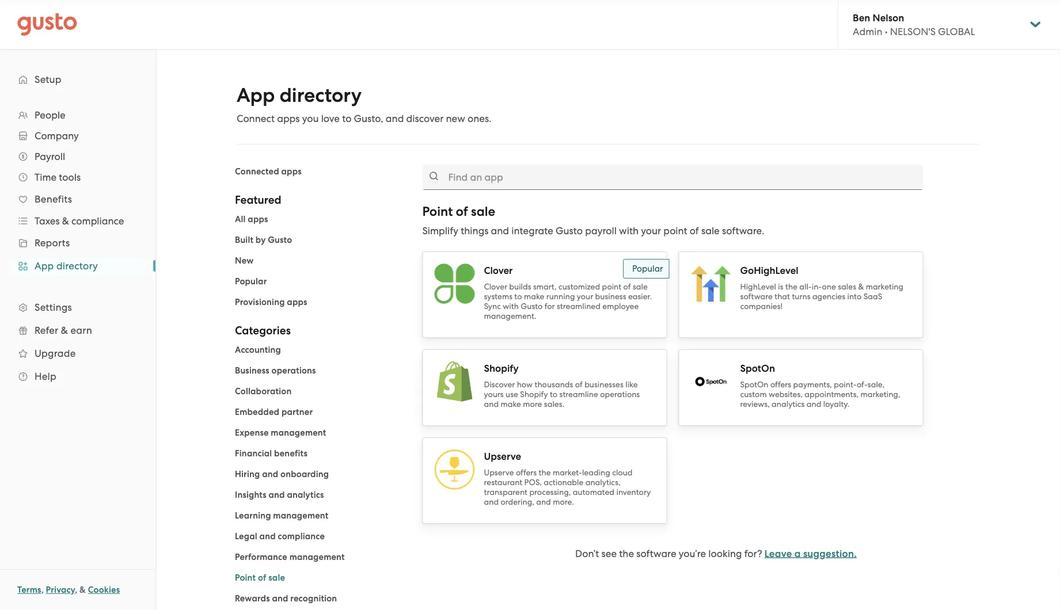 Task type: vqa. For each thing, say whether or not it's contained in the screenshot.
topmost 'compliance'
yes



Task type: locate. For each thing, give the bounding box(es) containing it.
list
[[0, 105, 156, 388], [235, 213, 405, 309], [235, 343, 405, 611]]

apps left you
[[277, 113, 300, 124]]

operations
[[272, 366, 316, 376], [600, 390, 640, 399]]

settings
[[35, 302, 72, 313]]

gusto inside list
[[268, 235, 292, 245]]

1 vertical spatial offers
[[516, 468, 537, 478]]

analytics,
[[586, 478, 621, 488]]

leading
[[582, 468, 610, 478]]

0 horizontal spatial your
[[577, 292, 593, 302]]

1 vertical spatial spoton
[[740, 380, 769, 390]]

point-
[[834, 380, 857, 390]]

gusto left "for"
[[521, 302, 543, 311]]

gohighlevel
[[740, 265, 799, 276]]

0 horizontal spatial compliance
[[71, 215, 124, 227]]

operations down the like
[[600, 390, 640, 399]]

compliance up performance management link
[[278, 532, 325, 542]]

built by gusto
[[235, 235, 292, 245]]

1 horizontal spatial operations
[[600, 390, 640, 399]]

point of sale up things
[[422, 204, 495, 219]]

1 vertical spatial with
[[503, 302, 519, 311]]

0 vertical spatial software
[[740, 292, 773, 302]]

settings link
[[12, 297, 144, 318]]

and right gusto,
[[386, 113, 404, 124]]

offers inside upserve upserve offers the market-leading cloud restaurant pos, actionable analytics, transparent processing, automated inventory and ordering, and more.
[[516, 468, 537, 478]]

1 horizontal spatial directory
[[280, 84, 362, 107]]

connected
[[235, 166, 279, 177]]

0 horizontal spatial to
[[342, 113, 352, 124]]

clover
[[484, 265, 513, 276], [484, 282, 507, 292]]

list containing all apps
[[235, 213, 405, 309]]

sale left "software."
[[701, 225, 720, 237]]

1 horizontal spatial app
[[237, 84, 275, 107]]

upgrade link
[[12, 343, 144, 364]]

actionable
[[544, 478, 584, 488]]

your down customized
[[577, 292, 593, 302]]

and inside app directory connect apps you love to gusto, and discover new ones.
[[386, 113, 404, 124]]

reports
[[35, 237, 70, 249]]

of
[[456, 204, 468, 219], [690, 225, 699, 237], [624, 282, 631, 292], [575, 380, 583, 390], [258, 573, 266, 583]]

, left cookies button
[[75, 585, 77, 596]]

0 vertical spatial compliance
[[71, 215, 124, 227]]

the inside don't see the software you're looking for? leave a suggestion.
[[619, 548, 634, 560]]

& left cookies button
[[80, 585, 86, 596]]

0 horizontal spatial point
[[602, 282, 622, 292]]

employee
[[603, 302, 639, 311]]

apps right the connected
[[281, 166, 302, 177]]

0 horizontal spatial analytics
[[287, 490, 324, 501]]

list containing accounting
[[235, 343, 405, 611]]

terms
[[17, 585, 41, 596]]

0 horizontal spatial directory
[[56, 260, 98, 272]]

point up rewards
[[235, 573, 256, 583]]

management down partner
[[271, 428, 326, 438]]

1 vertical spatial directory
[[56, 260, 98, 272]]

2 horizontal spatial the
[[786, 282, 798, 292]]

builds
[[509, 282, 531, 292]]

0 vertical spatial offers
[[771, 380, 791, 390]]

apps right all
[[248, 214, 268, 225]]

1 vertical spatial point
[[235, 573, 256, 583]]

0 horizontal spatial software
[[637, 548, 676, 560]]

leave
[[765, 548, 792, 560]]

0 vertical spatial management
[[271, 428, 326, 438]]

0 horizontal spatial gusto
[[268, 235, 292, 245]]

management up the recognition
[[290, 552, 345, 563]]

all apps
[[235, 214, 268, 225]]

sale up things
[[471, 204, 495, 219]]

businesses
[[585, 380, 624, 390]]

nelson
[[873, 12, 904, 23]]

and right things
[[491, 225, 509, 237]]

point inside clover clover builds smart, customized point of sale systems to make running your business easier. sync with gusto for streamlined employee management.
[[602, 282, 622, 292]]

App Search field
[[422, 165, 924, 190]]

and down yours
[[484, 400, 499, 409]]

compliance up reports link
[[71, 215, 124, 227]]

offers up websites,
[[771, 380, 791, 390]]

1 horizontal spatial compliance
[[278, 532, 325, 542]]

0 vertical spatial directory
[[280, 84, 362, 107]]

2 horizontal spatial to
[[550, 390, 558, 399]]

offers for spoton
[[771, 380, 791, 390]]

software left you're
[[637, 548, 676, 560]]

the up pos,
[[539, 468, 551, 478]]

& up into at the top right
[[858, 282, 864, 292]]

1 vertical spatial compliance
[[278, 532, 325, 542]]

point
[[664, 225, 687, 237], [602, 282, 622, 292]]

your right the payroll at the top right
[[641, 225, 661, 237]]

make
[[524, 292, 544, 302], [501, 400, 521, 409]]

apps for all apps
[[248, 214, 268, 225]]

directory down reports link
[[56, 260, 98, 272]]

app down 'reports'
[[35, 260, 54, 272]]

provisioning
[[235, 297, 285, 308]]

1 vertical spatial app
[[35, 260, 54, 272]]

analytics inside 'spoton spoton offers payments, point-of-sale, custom websites, appointments, marketing, reviews, analytics and loyalty.'
[[772, 400, 805, 409]]

0 vertical spatial clover
[[484, 265, 513, 276]]

1 vertical spatial point
[[602, 282, 622, 292]]

0 horizontal spatial make
[[501, 400, 521, 409]]

the inside upserve upserve offers the market-leading cloud restaurant pos, actionable analytics, transparent processing, automated inventory and ordering, and more.
[[539, 468, 551, 478]]

integrate
[[512, 225, 553, 237]]

companies!
[[740, 302, 783, 311]]

analytics down websites,
[[772, 400, 805, 409]]

one
[[822, 282, 836, 292]]

smart,
[[533, 282, 557, 292]]

shopify logo image
[[435, 362, 475, 402]]

1 horizontal spatial with
[[619, 225, 639, 237]]

sales.
[[544, 400, 565, 409]]

shopify discover how thousands of businesses like yours use shopify to streamline operations and make more sales.
[[484, 363, 640, 409]]

0 horizontal spatial with
[[503, 302, 519, 311]]

2 vertical spatial management
[[290, 552, 345, 563]]

make down smart,
[[524, 292, 544, 302]]

and inside 'spoton spoton offers payments, point-of-sale, custom websites, appointments, marketing, reviews, analytics and loyalty.'
[[807, 400, 822, 409]]

point
[[422, 204, 453, 219], [235, 573, 256, 583]]

gusto inside clover clover builds smart, customized point of sale systems to make running your business easier. sync with gusto for streamlined employee management.
[[521, 302, 543, 311]]

operations up collaboration
[[272, 366, 316, 376]]

0 vertical spatial the
[[786, 282, 798, 292]]

2 vertical spatial the
[[619, 548, 634, 560]]

app directory link
[[12, 256, 144, 276]]

gusto right by on the left top
[[268, 235, 292, 245]]

the inside gohighlevel highlevel is the all-in-one sales & marketing software that turns agencies into saas companies!
[[786, 282, 798, 292]]

analytics down 'onboarding'
[[287, 490, 324, 501]]

1 spoton from the top
[[740, 363, 775, 374]]

privacy link
[[46, 585, 75, 596]]

1 horizontal spatial offers
[[771, 380, 791, 390]]

the right the "is" on the top of page
[[786, 282, 798, 292]]

1 vertical spatial operations
[[600, 390, 640, 399]]

popular down new
[[235, 276, 267, 287]]

with
[[619, 225, 639, 237], [503, 302, 519, 311]]

help link
[[12, 366, 144, 387]]

of inside shopify discover how thousands of businesses like yours use shopify to streamline operations and make more sales.
[[575, 380, 583, 390]]

popular inside list
[[235, 276, 267, 287]]

point down app search field
[[664, 225, 687, 237]]

1 vertical spatial shopify
[[520, 390, 548, 399]]

1 , from the left
[[41, 585, 44, 596]]

app inside gusto navigation element
[[35, 260, 54, 272]]

embedded partner
[[235, 407, 313, 418]]

0 vertical spatial point
[[422, 204, 453, 219]]

0 vertical spatial point
[[664, 225, 687, 237]]

gusto
[[556, 225, 583, 237], [268, 235, 292, 245], [521, 302, 543, 311]]

to down builds
[[515, 292, 522, 302]]

software down highlevel
[[740, 292, 773, 302]]

gusto navigation element
[[0, 50, 156, 407]]

management up legal and compliance
[[273, 511, 329, 521]]

1 vertical spatial to
[[515, 292, 522, 302]]

easier.
[[628, 292, 652, 302]]

apps inside app directory connect apps you love to gusto, and discover new ones.
[[277, 113, 300, 124]]

1 vertical spatial software
[[637, 548, 676, 560]]

1 horizontal spatial to
[[515, 292, 522, 302]]

software inside don't see the software you're looking for? leave a suggestion.
[[637, 548, 676, 560]]

1 horizontal spatial the
[[619, 548, 634, 560]]

directory inside gusto navigation element
[[56, 260, 98, 272]]

and down financial benefits
[[262, 469, 278, 480]]

performance management link
[[235, 552, 345, 563]]

admin
[[853, 26, 883, 37]]

the right see
[[619, 548, 634, 560]]

1 horizontal spatial popular
[[632, 264, 663, 274]]

upserve
[[484, 451, 521, 462], [484, 468, 514, 478]]

systems
[[484, 292, 513, 302]]

1 vertical spatial make
[[501, 400, 521, 409]]

with up management. at the bottom of page
[[503, 302, 519, 311]]

1 vertical spatial popular
[[235, 276, 267, 287]]

with right the payroll at the top right
[[619, 225, 639, 237]]

discover
[[406, 113, 444, 124]]

1 horizontal spatial your
[[641, 225, 661, 237]]

benefits
[[35, 194, 72, 205]]

directory for app directory
[[56, 260, 98, 272]]

0 vertical spatial to
[[342, 113, 352, 124]]

management
[[271, 428, 326, 438], [273, 511, 329, 521], [290, 552, 345, 563]]

1 horizontal spatial point
[[422, 204, 453, 219]]

of up streamline
[[575, 380, 583, 390]]

tools
[[59, 172, 81, 183]]

1 horizontal spatial ,
[[75, 585, 77, 596]]

marketing,
[[861, 390, 900, 399]]

2 upserve from the top
[[484, 468, 514, 478]]

compliance for taxes & compliance
[[71, 215, 124, 227]]

and down transparent
[[484, 498, 499, 507]]

is
[[778, 282, 784, 292]]

shopify up discover
[[484, 363, 519, 374]]

1 horizontal spatial make
[[524, 292, 544, 302]]

0 horizontal spatial offers
[[516, 468, 537, 478]]

business
[[235, 366, 269, 376]]

with inside clover clover builds smart, customized point of sale systems to make running your business easier. sync with gusto for streamlined employee management.
[[503, 302, 519, 311]]

of up things
[[456, 204, 468, 219]]

0 horizontal spatial ,
[[41, 585, 44, 596]]

by
[[256, 235, 266, 245]]

the
[[786, 282, 798, 292], [539, 468, 551, 478], [619, 548, 634, 560]]

app directory connect apps you love to gusto, and discover new ones.
[[237, 84, 492, 124]]

of up easier.
[[624, 282, 631, 292]]

0 horizontal spatial popular
[[235, 276, 267, 287]]

app up the connect
[[237, 84, 275, 107]]

2 vertical spatial to
[[550, 390, 558, 399]]

partner
[[282, 407, 313, 418]]

1 vertical spatial upserve
[[484, 468, 514, 478]]

reviews,
[[740, 400, 770, 409]]

0 vertical spatial analytics
[[772, 400, 805, 409]]

0 vertical spatial make
[[524, 292, 544, 302]]

all-
[[800, 282, 812, 292]]

offers up pos,
[[516, 468, 537, 478]]

of down performance
[[258, 573, 266, 583]]

reports link
[[12, 233, 144, 253]]

streamlined
[[557, 302, 601, 311]]

list for featured
[[235, 213, 405, 309]]

legal and compliance
[[235, 532, 325, 542]]

1 vertical spatial your
[[577, 292, 593, 302]]

to down 'thousands'
[[550, 390, 558, 399]]

make inside clover clover builds smart, customized point of sale systems to make running your business easier. sync with gusto for streamlined employee management.
[[524, 292, 544, 302]]

1 horizontal spatial shopify
[[520, 390, 548, 399]]

2 horizontal spatial gusto
[[556, 225, 583, 237]]

0 vertical spatial spoton
[[740, 363, 775, 374]]

and down processing,
[[536, 498, 551, 507]]

directory inside app directory connect apps you love to gusto, and discover new ones.
[[280, 84, 362, 107]]

benefits
[[274, 449, 308, 459]]

0 horizontal spatial shopify
[[484, 363, 519, 374]]

1 vertical spatial the
[[539, 468, 551, 478]]

terms link
[[17, 585, 41, 596]]

0 vertical spatial operations
[[272, 366, 316, 376]]

popular up easier.
[[632, 264, 663, 274]]

apps right provisioning
[[287, 297, 307, 308]]

payroll button
[[12, 146, 144, 167]]

saas
[[864, 292, 883, 302]]

0 vertical spatial point of sale
[[422, 204, 495, 219]]

2 spoton from the top
[[740, 380, 769, 390]]

list containing people
[[0, 105, 156, 388]]

make down "use"
[[501, 400, 521, 409]]

None search field
[[422, 165, 924, 190]]

0 vertical spatial shopify
[[484, 363, 519, 374]]

don't
[[575, 548, 599, 560]]

1 clover from the top
[[484, 265, 513, 276]]

market-
[[553, 468, 582, 478]]

0 horizontal spatial app
[[35, 260, 54, 272]]

0 horizontal spatial the
[[539, 468, 551, 478]]

agencies
[[813, 292, 846, 302]]

of inside clover clover builds smart, customized point of sale systems to make running your business easier. sync with gusto for streamlined employee management.
[[624, 282, 631, 292]]

taxes & compliance button
[[12, 211, 144, 232]]

gusto left the payroll at the top right
[[556, 225, 583, 237]]

point of sale down performance
[[235, 573, 285, 583]]

0 vertical spatial with
[[619, 225, 639, 237]]

to inside clover clover builds smart, customized point of sale systems to make running your business easier. sync with gusto for streamlined employee management.
[[515, 292, 522, 302]]

home image
[[17, 13, 77, 36]]

ben
[[853, 12, 871, 23]]

directory up love
[[280, 84, 362, 107]]

the for gohighlevel
[[786, 282, 798, 292]]

point up "business"
[[602, 282, 622, 292]]

1 vertical spatial point of sale
[[235, 573, 285, 583]]

1 horizontal spatial gusto
[[521, 302, 543, 311]]

& right taxes
[[62, 215, 69, 227]]

0 vertical spatial upserve
[[484, 451, 521, 462]]

list for categories
[[235, 343, 405, 611]]

spoton
[[740, 363, 775, 374], [740, 380, 769, 390]]

software
[[740, 292, 773, 302], [637, 548, 676, 560]]

1 vertical spatial clover
[[484, 282, 507, 292]]

0 vertical spatial app
[[237, 84, 275, 107]]

1 horizontal spatial analytics
[[772, 400, 805, 409]]

setup link
[[12, 69, 144, 90]]

shopify up more
[[520, 390, 548, 399]]

terms , privacy , & cookies
[[17, 585, 120, 596]]

sale up easier.
[[633, 282, 648, 292]]

a
[[795, 548, 801, 560]]

point up simplify
[[422, 204, 453, 219]]

compliance inside dropdown button
[[71, 215, 124, 227]]

1 vertical spatial analytics
[[287, 490, 324, 501]]

1 vertical spatial management
[[273, 511, 329, 521]]

and down "payments,"
[[807, 400, 822, 409]]

sale up rewards and recognition
[[269, 573, 285, 583]]

offers inside 'spoton spoton offers payments, point-of-sale, custom websites, appointments, marketing, reviews, analytics and loyalty.'
[[771, 380, 791, 390]]

1 horizontal spatial software
[[740, 292, 773, 302]]

and right the legal
[[260, 532, 276, 542]]

, left privacy link
[[41, 585, 44, 596]]

connected apps
[[235, 166, 302, 177]]

accounting link
[[235, 345, 281, 355]]

to right love
[[342, 113, 352, 124]]

app inside app directory connect apps you love to gusto, and discover new ones.
[[237, 84, 275, 107]]

sale inside clover clover builds smart, customized point of sale systems to make running your business easier. sync with gusto for streamlined employee management.
[[633, 282, 648, 292]]



Task type: describe. For each thing, give the bounding box(es) containing it.
management for learning management
[[273, 511, 329, 521]]

software.
[[722, 225, 765, 237]]

& inside gohighlevel highlevel is the all-in-one sales & marketing software that turns agencies into saas companies!
[[858, 282, 864, 292]]

performance
[[235, 552, 287, 563]]

management for performance management
[[290, 552, 345, 563]]

you
[[302, 113, 319, 124]]

company button
[[12, 126, 144, 146]]

upserve logo image
[[435, 450, 475, 490]]

1 upserve from the top
[[484, 451, 521, 462]]

•
[[885, 26, 888, 37]]

recognition
[[290, 594, 337, 604]]

simplify
[[422, 225, 458, 237]]

& left earn
[[61, 325, 68, 336]]

2 , from the left
[[75, 585, 77, 596]]

apps for provisioning apps
[[287, 297, 307, 308]]

embedded
[[235, 407, 279, 418]]

ordering,
[[501, 498, 534, 507]]

sale,
[[868, 380, 885, 390]]

operations inside shopify discover how thousands of businesses like yours use shopify to streamline operations and make more sales.
[[600, 390, 640, 399]]

global
[[938, 26, 975, 37]]

and inside shopify discover how thousands of businesses like yours use shopify to streamline operations and make more sales.
[[484, 400, 499, 409]]

apps for connected apps
[[281, 166, 302, 177]]

app for app directory
[[35, 260, 54, 272]]

benefits link
[[12, 189, 144, 210]]

learning management link
[[235, 511, 329, 521]]

time
[[35, 172, 56, 183]]

0 horizontal spatial point
[[235, 573, 256, 583]]

new
[[446, 113, 465, 124]]

embedded partner link
[[235, 407, 313, 418]]

insights and analytics
[[235, 490, 324, 501]]

inventory
[[617, 488, 651, 497]]

taxes
[[35, 215, 60, 227]]

people
[[35, 109, 66, 121]]

setup
[[35, 74, 61, 85]]

app directory
[[35, 260, 98, 272]]

refer
[[35, 325, 58, 336]]

suggestion.
[[803, 548, 857, 560]]

make inside shopify discover how thousands of businesses like yours use shopify to streamline operations and make more sales.
[[501, 400, 521, 409]]

simplify things and integrate gusto payroll with your point of sale software.
[[422, 225, 765, 237]]

highlevel
[[740, 282, 776, 292]]

business operations link
[[235, 366, 316, 376]]

privacy
[[46, 585, 75, 596]]

expense
[[235, 428, 269, 438]]

see
[[602, 548, 617, 560]]

your inside clover clover builds smart, customized point of sale systems to make running your business easier. sync with gusto for streamlined employee management.
[[577, 292, 593, 302]]

cookies
[[88, 585, 120, 596]]

ben nelson admin • nelson's global
[[853, 12, 975, 37]]

spoton spoton offers payments, point-of-sale, custom websites, appointments, marketing, reviews, analytics and loyalty.
[[740, 363, 900, 409]]

insights
[[235, 490, 267, 501]]

app for app directory connect apps you love to gusto, and discover new ones.
[[237, 84, 275, 107]]

& inside dropdown button
[[62, 215, 69, 227]]

company
[[35, 130, 79, 142]]

management.
[[484, 312, 537, 321]]

and right rewards
[[272, 594, 288, 604]]

payroll
[[35, 151, 65, 162]]

2 clover from the top
[[484, 282, 507, 292]]

hiring and onboarding
[[235, 469, 329, 480]]

of left "software."
[[690, 225, 699, 237]]

of inside list
[[258, 573, 266, 583]]

ones.
[[468, 113, 492, 124]]

thousands
[[535, 380, 573, 390]]

and up learning management
[[269, 490, 285, 501]]

rewards and recognition link
[[235, 594, 337, 604]]

more.
[[553, 498, 574, 507]]

to inside shopify discover how thousands of businesses like yours use shopify to streamline operations and make more sales.
[[550, 390, 558, 399]]

of-
[[857, 380, 868, 390]]

you're
[[679, 548, 706, 560]]

onboarding
[[280, 469, 329, 480]]

nelson's
[[890, 26, 936, 37]]

provisioning apps link
[[235, 297, 307, 308]]

pos,
[[524, 478, 542, 488]]

sale inside list
[[269, 573, 285, 583]]

0 horizontal spatial operations
[[272, 366, 316, 376]]

upserve upserve offers the market-leading cloud restaurant pos, actionable analytics, transparent processing, automated inventory and ordering, and more.
[[484, 451, 651, 507]]

new link
[[235, 256, 254, 266]]

management for expense management
[[271, 428, 326, 438]]

don't see the software you're looking for? leave a suggestion.
[[575, 548, 857, 560]]

software inside gohighlevel highlevel is the all-in-one sales & marketing software that turns agencies into saas companies!
[[740, 292, 773, 302]]

gohighlevel logo image
[[691, 264, 731, 304]]

appointments,
[[805, 390, 859, 399]]

built
[[235, 235, 253, 245]]

1 horizontal spatial point of sale
[[422, 204, 495, 219]]

turns
[[792, 292, 811, 302]]

offers for upserve
[[516, 468, 537, 478]]

expense management
[[235, 428, 326, 438]]

gohighlevel highlevel is the all-in-one sales & marketing software that turns agencies into saas companies!
[[740, 265, 904, 311]]

clover logo image
[[435, 264, 475, 304]]

compliance for legal and compliance
[[278, 532, 325, 542]]

learning
[[235, 511, 271, 521]]

collaboration link
[[235, 386, 292, 397]]

custom
[[740, 390, 767, 399]]

in-
[[812, 282, 822, 292]]

0 vertical spatial popular
[[632, 264, 663, 274]]

business operations
[[235, 366, 316, 376]]

rewards
[[235, 594, 270, 604]]

processing,
[[530, 488, 571, 497]]

0 horizontal spatial point of sale
[[235, 573, 285, 583]]

financial benefits
[[235, 449, 308, 459]]

the for upserve
[[539, 468, 551, 478]]

legal
[[235, 532, 257, 542]]

1 horizontal spatial point
[[664, 225, 687, 237]]

new
[[235, 256, 254, 266]]

earn
[[71, 325, 92, 336]]

financial benefits link
[[235, 449, 308, 459]]

for?
[[745, 548, 762, 560]]

yours
[[484, 390, 504, 399]]

business
[[595, 292, 626, 302]]

upgrade
[[35, 348, 76, 359]]

payroll
[[585, 225, 617, 237]]

cloud
[[612, 468, 633, 478]]

0 vertical spatial your
[[641, 225, 661, 237]]

restaurant
[[484, 478, 523, 488]]

categories
[[235, 324, 291, 338]]

to inside app directory connect apps you love to gusto, and discover new ones.
[[342, 113, 352, 124]]

automated
[[573, 488, 615, 497]]

directory for app directory connect apps you love to gusto, and discover new ones.
[[280, 84, 362, 107]]

spoton  logo image
[[691, 373, 731, 391]]

all apps link
[[235, 214, 268, 225]]

websites,
[[769, 390, 803, 399]]



